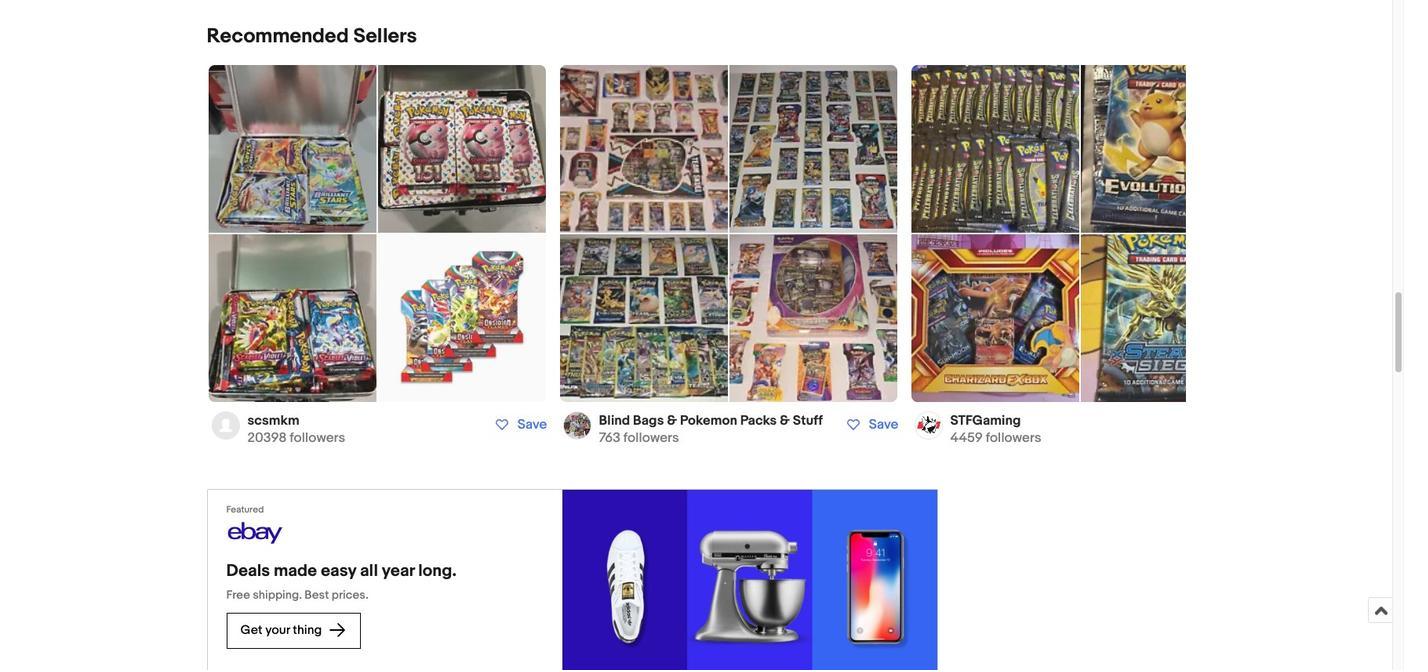 Task type: describe. For each thing, give the bounding box(es) containing it.
bags
[[633, 413, 664, 429]]

thing
[[293, 624, 322, 639]]

sellers
[[353, 24, 417, 48]]

followers inside 'blind bags & pokemon packs & stuff 763 followers'
[[624, 431, 679, 446]]

stfgaming
[[951, 413, 1021, 429]]

blind bags & pokemon packs & stuff 763 followers
[[599, 413, 823, 446]]

recommended sellers
[[207, 24, 417, 48]]

save button for scsmkm 20398 followers
[[487, 416, 552, 435]]

save for scsmkm 20398 followers
[[518, 418, 547, 433]]

deals
[[226, 562, 270, 582]]

best
[[305, 588, 329, 603]]

4459
[[951, 431, 983, 446]]

get your thing
[[241, 624, 325, 639]]

followers for stfgaming
[[986, 431, 1042, 446]]

save button for blind bags & pokemon packs & stuff 763 followers
[[839, 416, 904, 435]]

year
[[382, 562, 415, 582]]

stfgaming 4459 followers
[[951, 413, 1042, 446]]

followers for scsmkm
[[290, 431, 345, 446]]

shipping.
[[253, 588, 302, 603]]

packs
[[741, 413, 777, 429]]

made
[[274, 562, 317, 582]]

blind
[[599, 413, 630, 429]]

easy
[[321, 562, 356, 582]]



Task type: locate. For each thing, give the bounding box(es) containing it.
2 save from the left
[[869, 418, 899, 433]]

1 horizontal spatial save button
[[839, 416, 904, 435]]

save right stuff
[[869, 418, 899, 433]]

pokemon
[[680, 413, 738, 429]]

2 followers from the left
[[624, 431, 679, 446]]

&
[[667, 413, 677, 429], [780, 413, 790, 429]]

featured
[[226, 504, 264, 516]]

2 horizontal spatial followers
[[986, 431, 1042, 446]]

save button
[[487, 416, 552, 435], [839, 416, 904, 435]]

save for blind bags & pokemon packs & stuff 763 followers
[[869, 418, 899, 433]]

3 followers from the left
[[986, 431, 1042, 446]]

stuff
[[793, 413, 823, 429]]

followers inside stfgaming 4459 followers
[[986, 431, 1042, 446]]

deals made easy all year long. free shipping. best prices.
[[226, 562, 457, 603]]

& right bags
[[667, 413, 677, 429]]

long.
[[419, 562, 457, 582]]

followers down stfgaming
[[986, 431, 1042, 446]]

1 horizontal spatial &
[[780, 413, 790, 429]]

0 horizontal spatial save
[[518, 418, 547, 433]]

get
[[241, 624, 263, 639]]

scsmkm 20398 followers
[[248, 413, 345, 446]]

followers down bags
[[624, 431, 679, 446]]

2 save button from the left
[[839, 416, 904, 435]]

763
[[599, 431, 621, 446]]

0 horizontal spatial followers
[[290, 431, 345, 446]]

your
[[265, 624, 290, 639]]

0 horizontal spatial &
[[667, 413, 677, 429]]

1 horizontal spatial save
[[869, 418, 899, 433]]

free
[[226, 588, 250, 603]]

prices.
[[332, 588, 369, 603]]

1 followers from the left
[[290, 431, 345, 446]]

save
[[518, 418, 547, 433], [869, 418, 899, 433]]

all
[[360, 562, 378, 582]]

20398
[[248, 431, 287, 446]]

scsmkm
[[248, 413, 300, 429]]

& left stuff
[[780, 413, 790, 429]]

1 & from the left
[[667, 413, 677, 429]]

followers
[[290, 431, 345, 446], [624, 431, 679, 446], [986, 431, 1042, 446]]

1 save from the left
[[518, 418, 547, 433]]

save left 763
[[518, 418, 547, 433]]

followers down "scsmkm"
[[290, 431, 345, 446]]

2 & from the left
[[780, 413, 790, 429]]

recommended
[[207, 24, 349, 48]]

1 save button from the left
[[487, 416, 552, 435]]

1 horizontal spatial followers
[[624, 431, 679, 446]]

0 horizontal spatial save button
[[487, 416, 552, 435]]

followers inside the scsmkm 20398 followers
[[290, 431, 345, 446]]



Task type: vqa. For each thing, say whether or not it's contained in the screenshot.
SAVE
yes



